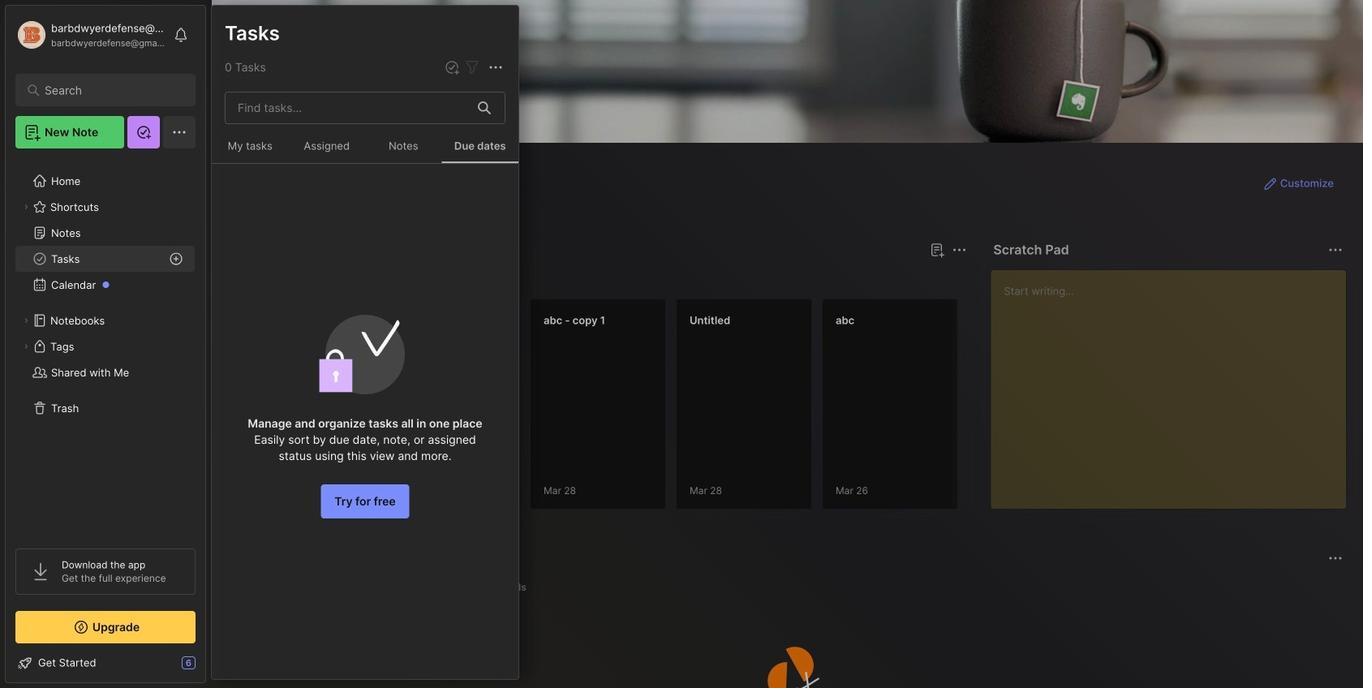 Task type: vqa. For each thing, say whether or not it's contained in the screenshot.
right notebook
no



Task type: locate. For each thing, give the bounding box(es) containing it.
Search text field
[[45, 83, 174, 98]]

None search field
[[45, 80, 174, 100]]

Account field
[[15, 19, 166, 51]]

More actions and view options field
[[482, 57, 506, 77]]

Help and Learning task checklist field
[[6, 650, 205, 676]]

tree
[[6, 158, 205, 534]]

Start writing… text field
[[1004, 270, 1345, 496]]

new task image
[[444, 59, 460, 75]]

tab
[[241, 269, 289, 289], [241, 578, 303, 597], [488, 578, 534, 597]]

more actions and view options image
[[486, 58, 506, 77]]

row group
[[238, 299, 1363, 519]]

filter tasks image
[[463, 58, 482, 77]]

tab list
[[241, 578, 1341, 597]]



Task type: describe. For each thing, give the bounding box(es) containing it.
main element
[[0, 0, 211, 688]]

none search field inside main 'element'
[[45, 80, 174, 100]]

expand tags image
[[21, 342, 31, 351]]

Filter tasks field
[[463, 57, 482, 77]]

tree inside main 'element'
[[6, 158, 205, 534]]

Find tasks… text field
[[228, 95, 468, 121]]

expand notebooks image
[[21, 316, 31, 325]]

click to collapse image
[[205, 658, 217, 678]]



